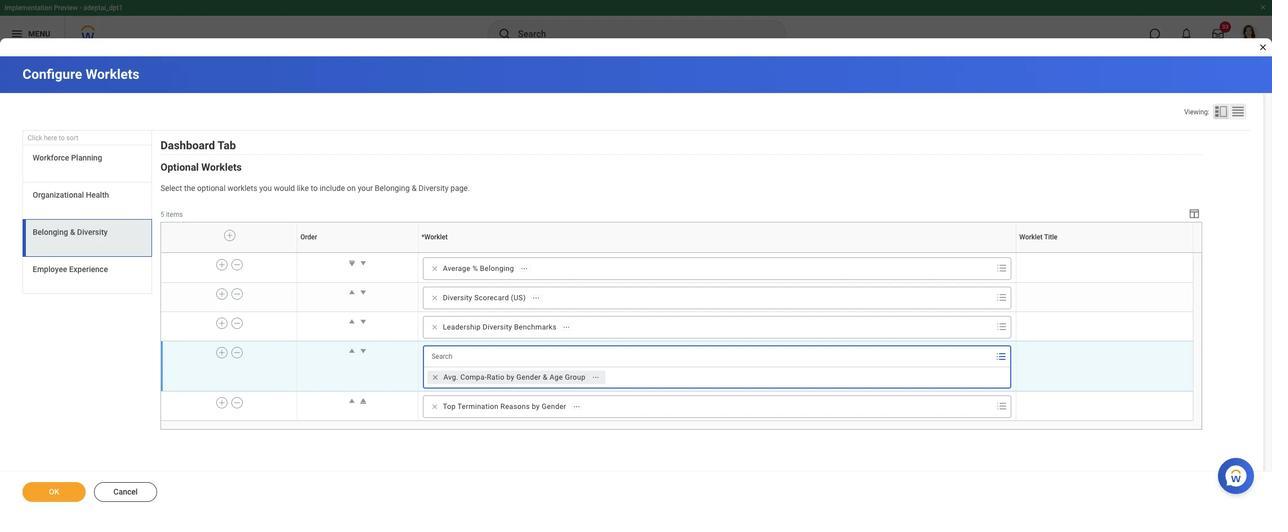 Task type: describe. For each thing, give the bounding box(es) containing it.
age
[[550, 373, 563, 381]]

plus image for leadership diversity benchmarks
[[218, 318, 226, 328]]

caret up image for 2nd caret down icon from the bottom
[[347, 287, 358, 298]]

organizational health
[[33, 190, 109, 199]]

you
[[259, 184, 272, 193]]

0 vertical spatial belonging
[[375, 184, 410, 193]]

leadership
[[443, 323, 481, 331]]

like
[[297, 184, 309, 193]]

diversity inside diversity scorecard (us) element
[[443, 293, 473, 302]]

minus image for row "element" containing leadership diversity benchmarks
[[233, 318, 241, 328]]

x small image for average % belonging
[[430, 263, 441, 274]]

5 items
[[161, 211, 183, 218]]

caret down image for row "element" containing avg. compa-ratio by gender & age group
[[358, 345, 369, 357]]

avg. compa-ratio by gender & age group
[[444, 373, 586, 381]]

on
[[347, 184, 356, 193]]

leadership diversity benchmarks element
[[443, 322, 557, 332]]

organizational
[[33, 190, 84, 199]]

avg. compa-ratio by gender & age group, press delete to clear value. option
[[428, 371, 605, 384]]

your
[[358, 184, 373, 193]]

worklet title column header
[[1017, 252, 1193, 253]]

adeptai_dpt1
[[83, 4, 123, 12]]

implementation preview -   adeptai_dpt1 banner
[[0, 0, 1272, 52]]

worklets
[[228, 184, 257, 193]]

profile logan mcneil element
[[1234, 21, 1266, 46]]

average % belonging, press delete to clear value. option
[[427, 262, 534, 275]]

row element containing top termination reasons by gender
[[161, 391, 1193, 420]]

prompts image for top termination reasons by gender
[[996, 399, 1009, 413]]

optional worklets button
[[161, 161, 242, 173]]

2 minus image from the top
[[233, 348, 241, 358]]

plus image for top termination reasons by gender
[[218, 398, 226, 408]]

related actions image for diversity scorecard (us)
[[532, 294, 540, 302]]

diversity scorecard (us), press delete to clear value. option
[[427, 291, 546, 305]]

diversity inside the leadership diversity benchmarks element
[[483, 323, 512, 331]]

5
[[161, 211, 164, 218]]

workforce
[[33, 153, 69, 162]]

(us)
[[511, 293, 526, 302]]

plus image for worklet
[[226, 231, 234, 241]]

optional
[[161, 161, 199, 173]]

related actions image for avg. compa-ratio by gender & age group
[[592, 373, 600, 381]]

diversity scorecard (us) element
[[443, 293, 526, 303]]

top termination reasons by gender, press delete to clear value. option
[[427, 400, 586, 413]]

list box inside configure worklets main content
[[23, 145, 152, 294]]

row element containing order
[[161, 222, 1196, 253]]

cancel button
[[94, 482, 157, 502]]

click
[[28, 134, 42, 142]]

sort
[[66, 134, 78, 142]]

Worklet field
[[424, 346, 1009, 367]]

caret bottom image
[[347, 257, 358, 269]]

related actions image for top termination reasons by gender
[[573, 403, 581, 410]]

caret up image for 1st caret down icon from the bottom
[[347, 316, 358, 327]]

gender for reasons
[[542, 402, 566, 411]]

diversity scorecard (us)
[[443, 293, 526, 302]]

implementation preview -   adeptai_dpt1
[[5, 4, 123, 12]]

worklet column header
[[419, 252, 1017, 253]]

belonging & diversity
[[33, 228, 108, 237]]

2 vertical spatial plus image
[[218, 289, 226, 299]]

caret up image
[[347, 395, 358, 407]]

x small image for leadership diversity benchmarks
[[430, 322, 441, 333]]

implementation
[[5, 4, 52, 12]]

-
[[80, 4, 82, 12]]

by for ratio
[[507, 373, 515, 381]]

navigation pane region
[[23, 131, 152, 297]]

order for order
[[300, 233, 317, 241]]

select the optional worklets you would like to include on your belonging & diversity page.
[[161, 184, 470, 193]]

minus image for average
[[233, 260, 241, 270]]

leadership diversity benchmarks
[[443, 323, 557, 331]]

& inside navigation pane 'region'
[[70, 228, 75, 237]]

caret top image
[[358, 395, 369, 407]]

termination
[[458, 402, 499, 411]]

top termination reasons by gender element
[[443, 402, 566, 412]]

ratio
[[487, 373, 505, 381]]

close configure worklets image
[[1259, 43, 1268, 52]]

workforce planning
[[33, 153, 102, 162]]

inbox large image
[[1213, 28, 1224, 39]]

to inside optional worklets group
[[311, 184, 318, 193]]

diversity left page.
[[419, 184, 449, 193]]

prompts image for diversity scorecard (us)
[[996, 291, 1009, 304]]

worklet title
[[1020, 233, 1058, 241]]

top
[[443, 402, 456, 411]]

avg. compa-ratio by gender & age group element
[[444, 372, 586, 382]]

x small image for top termination reasons by gender
[[430, 401, 441, 412]]

health
[[86, 190, 109, 199]]

2 caret down image from the top
[[358, 316, 369, 327]]

x small image for avg. compa-ratio by gender & age group
[[430, 372, 441, 383]]

worklets for optional worklets
[[201, 161, 242, 173]]

minus image for row "element" containing diversity scorecard (us)
[[233, 289, 241, 299]]

close environment banner image
[[1260, 4, 1267, 11]]

order column header
[[297, 252, 419, 253]]

the
[[184, 184, 195, 193]]

to inside popup button
[[59, 134, 65, 142]]

optional worklets group
[[161, 161, 1203, 430]]



Task type: locate. For each thing, give the bounding box(es) containing it.
0 vertical spatial prompts image
[[996, 261, 1009, 275]]

diversity inside navigation pane 'region'
[[77, 228, 108, 237]]

x small image
[[430, 292, 441, 304], [430, 322, 441, 333]]

*
[[422, 233, 425, 241]]

0 vertical spatial minus image
[[233, 260, 241, 270]]

dashboard tab
[[161, 139, 236, 152]]

caret down image
[[358, 287, 369, 298], [358, 316, 369, 327]]

leadership diversity benchmarks, press delete to clear value. option
[[427, 320, 577, 334]]

optional
[[197, 184, 226, 193]]

2 caret down image from the top
[[358, 345, 369, 357]]

1 vertical spatial caret down image
[[358, 345, 369, 357]]

gender for ratio
[[517, 373, 541, 381]]

worklets
[[86, 66, 139, 82], [201, 161, 242, 173]]

prompts image for leadership diversity benchmarks
[[996, 320, 1009, 333]]

1 vertical spatial minus image
[[233, 318, 241, 328]]

row element containing leadership diversity benchmarks
[[161, 312, 1193, 341]]

experience
[[69, 265, 108, 274]]

gender inside option
[[517, 373, 541, 381]]

click here to sort button
[[23, 131, 152, 145]]

x small image left average
[[430, 263, 441, 274]]

1 plus image from the top
[[218, 318, 226, 328]]

minus image for top
[[233, 398, 241, 408]]

3 plus image from the top
[[218, 398, 226, 408]]

worklets for configure worklets
[[86, 66, 139, 82]]

caret down image for row "element" containing average % belonging
[[358, 257, 369, 269]]

related actions image right the (us) in the left of the page
[[532, 294, 540, 302]]

prompts image for average % belonging
[[996, 261, 1009, 275]]

diversity down scorecard
[[483, 323, 512, 331]]

& left age
[[543, 373, 548, 381]]

x small image inside top termination reasons by gender, press delete to clear value. option
[[430, 401, 441, 412]]

related actions image right benchmarks
[[563, 323, 571, 331]]

1 caret down image from the top
[[358, 287, 369, 298]]

1 vertical spatial caret down image
[[358, 316, 369, 327]]

Toggle to Grid view radio
[[1230, 104, 1247, 119]]

caret up image
[[347, 287, 358, 298], [347, 316, 358, 327], [347, 345, 358, 357]]

title
[[1044, 233, 1058, 241], [1105, 252, 1107, 253]]

2 vertical spatial minus image
[[233, 398, 241, 408]]

0 vertical spatial minus image
[[233, 289, 241, 299]]

order for order worklet worklet title
[[357, 252, 359, 253]]

average % belonging
[[443, 264, 514, 273]]

0 horizontal spatial gender
[[517, 373, 541, 381]]

2 vertical spatial belonging
[[480, 264, 514, 273]]

1 vertical spatial prompts image
[[996, 320, 1009, 333]]

row element containing avg. compa-ratio by gender & age group
[[161, 341, 1193, 391]]

0 vertical spatial worklets
[[86, 66, 139, 82]]

plus image
[[226, 231, 234, 241], [218, 260, 226, 270], [218, 289, 226, 299]]

gender
[[517, 373, 541, 381], [542, 402, 566, 411]]

belonging right %
[[480, 264, 514, 273]]

belonging inside option
[[480, 264, 514, 273]]

3 caret up image from the top
[[347, 345, 358, 357]]

notifications large image
[[1181, 28, 1193, 39]]

to right like
[[311, 184, 318, 193]]

caret up image for row "element" containing avg. compa-ratio by gender & age group's caret down image
[[347, 345, 358, 357]]

gender inside option
[[542, 402, 566, 411]]

1 vertical spatial belonging
[[33, 228, 68, 237]]

include
[[320, 184, 345, 193]]

belonging right your
[[375, 184, 410, 193]]

configure
[[23, 66, 82, 82]]

list box
[[23, 145, 152, 294]]

0 horizontal spatial belonging
[[33, 228, 68, 237]]

related actions image
[[520, 265, 528, 272]]

search image
[[498, 27, 511, 41]]

employee experience
[[33, 265, 108, 274]]

2 x small image from the top
[[430, 322, 441, 333]]

to
[[59, 134, 65, 142], [311, 184, 318, 193]]

0 horizontal spatial worklets
[[86, 66, 139, 82]]

related actions image inside the diversity scorecard (us), press delete to clear value. option
[[532, 294, 540, 302]]

0 vertical spatial by
[[507, 373, 515, 381]]

0 vertical spatial prompts image
[[996, 291, 1009, 304]]

diversity up the experience
[[77, 228, 108, 237]]

prompts image
[[996, 261, 1009, 275], [996, 320, 1009, 333]]

row element containing diversity scorecard (us)
[[161, 282, 1193, 312]]

belonging
[[375, 184, 410, 193], [33, 228, 68, 237], [480, 264, 514, 273]]

6 row element from the top
[[161, 391, 1193, 420]]

caret down image up caret top icon
[[358, 345, 369, 357]]

order down like
[[300, 233, 317, 241]]

related actions image
[[532, 294, 540, 302], [563, 323, 571, 331], [592, 373, 600, 381], [573, 403, 581, 410]]

compa-
[[460, 373, 487, 381]]

1 vertical spatial by
[[532, 402, 540, 411]]

0 vertical spatial x small image
[[430, 292, 441, 304]]

to left sort
[[59, 134, 65, 142]]

tab
[[218, 139, 236, 152]]

group
[[565, 373, 586, 381]]

here
[[44, 134, 57, 142]]

* worklet
[[422, 233, 448, 241]]

employee
[[33, 265, 67, 274]]

plus image
[[218, 318, 226, 328], [218, 348, 226, 358], [218, 398, 226, 408]]

1 horizontal spatial gender
[[542, 402, 566, 411]]

1 horizontal spatial &
[[412, 184, 417, 193]]

0 vertical spatial &
[[412, 184, 417, 193]]

viewing:
[[1185, 108, 1210, 116]]

scorecard
[[474, 293, 509, 302]]

0 vertical spatial gender
[[517, 373, 541, 381]]

optional worklets
[[161, 161, 242, 173]]

1 caret up image from the top
[[347, 287, 358, 298]]

related actions image inside top termination reasons by gender, press delete to clear value. option
[[573, 403, 581, 410]]

0 horizontal spatial by
[[507, 373, 515, 381]]

page.
[[451, 184, 470, 193]]

worklets inside group
[[201, 161, 242, 173]]

configure worklets main content
[[0, 56, 1272, 512]]

order inside row "element"
[[300, 233, 317, 241]]

3 row element from the top
[[161, 282, 1193, 312]]

5 row element from the top
[[161, 341, 1193, 391]]

1 vertical spatial plus image
[[218, 260, 226, 270]]

cancel
[[114, 487, 138, 496]]

gender left age
[[517, 373, 541, 381]]

viewing: option group
[[1185, 104, 1250, 122]]

minus image
[[233, 260, 241, 270], [233, 348, 241, 358], [233, 398, 241, 408]]

belonging up employee
[[33, 228, 68, 237]]

related actions image for leadership diversity benchmarks
[[563, 323, 571, 331]]

0 horizontal spatial order
[[300, 233, 317, 241]]

reasons
[[501, 402, 530, 411]]

1 horizontal spatial to
[[311, 184, 318, 193]]

1 vertical spatial gender
[[542, 402, 566, 411]]

click to view/edit grid preferences image
[[1189, 207, 1201, 220]]

0 vertical spatial to
[[59, 134, 65, 142]]

1 vertical spatial worklets
[[201, 161, 242, 173]]

1 vertical spatial x small image
[[430, 372, 441, 383]]

Toggle to List Detail view radio
[[1213, 104, 1230, 119]]

x small image left the top
[[430, 401, 441, 412]]

x small image left avg.
[[430, 372, 441, 383]]

diversity
[[419, 184, 449, 193], [77, 228, 108, 237], [443, 293, 473, 302], [483, 323, 512, 331]]

by
[[507, 373, 515, 381], [532, 402, 540, 411]]

x small image for diversity scorecard (us)
[[430, 292, 441, 304]]

x small image left diversity scorecard (us) element
[[430, 292, 441, 304]]

order
[[300, 233, 317, 241], [357, 252, 359, 253]]

average % belonging element
[[443, 264, 514, 274]]

1 minus image from the top
[[233, 289, 241, 299]]

1 vertical spatial &
[[70, 228, 75, 237]]

& left page.
[[412, 184, 417, 193]]

0 horizontal spatial &
[[70, 228, 75, 237]]

0 vertical spatial caret up image
[[347, 287, 358, 298]]

1 vertical spatial prompts image
[[995, 350, 1009, 363]]

1 horizontal spatial worklets
[[201, 161, 242, 173]]

ok
[[49, 487, 59, 496]]

& down organizational health
[[70, 228, 75, 237]]

0 vertical spatial x small image
[[430, 263, 441, 274]]

0 vertical spatial order
[[300, 233, 317, 241]]

order worklet worklet title
[[357, 252, 1107, 253]]

ok button
[[23, 482, 86, 502]]

related actions image inside 'leadership diversity benchmarks, press delete to clear value.' option
[[563, 323, 571, 331]]

1 x small image from the top
[[430, 292, 441, 304]]

1 prompts image from the top
[[996, 261, 1009, 275]]

related actions image inside avg. compa-ratio by gender & age group, press delete to clear value. option
[[592, 373, 600, 381]]

would
[[274, 184, 295, 193]]

2 vertical spatial prompts image
[[996, 399, 1009, 413]]

1 vertical spatial order
[[357, 252, 359, 253]]

1 horizontal spatial by
[[532, 402, 540, 411]]

1 row element from the top
[[161, 222, 1196, 253]]

belonging inside navigation pane 'region'
[[33, 228, 68, 237]]

prompts image
[[996, 291, 1009, 304], [995, 350, 1009, 363], [996, 399, 1009, 413]]

click here to sort
[[28, 134, 78, 142]]

by right ratio
[[507, 373, 515, 381]]

&
[[412, 184, 417, 193], [70, 228, 75, 237], [543, 373, 548, 381]]

0 vertical spatial caret down image
[[358, 257, 369, 269]]

1 horizontal spatial order
[[357, 252, 359, 253]]

2 plus image from the top
[[218, 348, 226, 358]]

row element containing average % belonging
[[161, 253, 1193, 282]]

x small image inside avg. compa-ratio by gender & age group, press delete to clear value. option
[[430, 372, 441, 383]]

1 vertical spatial caret up image
[[347, 316, 358, 327]]

plus image for average % belonging
[[218, 260, 226, 270]]

worklet
[[425, 233, 448, 241], [1020, 233, 1043, 241], [717, 252, 719, 253], [1103, 252, 1105, 253]]

0 horizontal spatial title
[[1044, 233, 1058, 241]]

1 vertical spatial minus image
[[233, 348, 241, 358]]

related actions image down the group at bottom
[[573, 403, 581, 410]]

& inside option
[[543, 373, 548, 381]]

top termination reasons by gender
[[443, 402, 566, 411]]

diversity down average
[[443, 293, 473, 302]]

2 vertical spatial plus image
[[218, 398, 226, 408]]

1 vertical spatial to
[[311, 184, 318, 193]]

1 vertical spatial plus image
[[218, 348, 226, 358]]

caret down image
[[358, 257, 369, 269], [358, 345, 369, 357]]

4 row element from the top
[[161, 312, 1193, 341]]

minus image
[[233, 289, 241, 299], [233, 318, 241, 328]]

by inside 'top termination reasons by gender' element
[[532, 402, 540, 411]]

2 row element from the top
[[161, 253, 1193, 282]]

gender down age
[[542, 402, 566, 411]]

by for reasons
[[532, 402, 540, 411]]

2 vertical spatial &
[[543, 373, 548, 381]]

by right 'reasons' on the left of page
[[532, 402, 540, 411]]

row element
[[161, 222, 1196, 253], [161, 253, 1193, 282], [161, 282, 1193, 312], [161, 312, 1193, 341], [161, 341, 1193, 391], [161, 391, 1193, 420]]

2 horizontal spatial &
[[543, 373, 548, 381]]

x small image left leadership
[[430, 322, 441, 333]]

1 horizontal spatial belonging
[[375, 184, 410, 193]]

average
[[443, 264, 471, 273]]

select
[[161, 184, 182, 193]]

items
[[166, 211, 183, 218]]

configure worklets
[[23, 66, 139, 82]]

1 horizontal spatial title
[[1105, 252, 1107, 253]]

2 vertical spatial x small image
[[430, 401, 441, 412]]

1 caret down image from the top
[[358, 257, 369, 269]]

2 caret up image from the top
[[347, 316, 358, 327]]

list box containing workforce planning
[[23, 145, 152, 294]]

2 horizontal spatial belonging
[[480, 264, 514, 273]]

0 vertical spatial plus image
[[218, 318, 226, 328]]

0 vertical spatial title
[[1044, 233, 1058, 241]]

1 vertical spatial x small image
[[430, 322, 441, 333]]

configure worklets dialog
[[0, 0, 1272, 512]]

workday assistant region
[[1218, 453, 1259, 494]]

planning
[[71, 153, 102, 162]]

avg.
[[444, 373, 458, 381]]

title inside row "element"
[[1044, 233, 1058, 241]]

related actions image right the group at bottom
[[592, 373, 600, 381]]

dashboard
[[161, 139, 215, 152]]

2 vertical spatial caret up image
[[347, 345, 358, 357]]

caret down image down order column header
[[358, 257, 369, 269]]

preview
[[54, 4, 78, 12]]

x small image
[[430, 263, 441, 274], [430, 372, 441, 383], [430, 401, 441, 412]]

2 prompts image from the top
[[996, 320, 1009, 333]]

0 vertical spatial plus image
[[226, 231, 234, 241]]

2 minus image from the top
[[233, 318, 241, 328]]

benchmarks
[[514, 323, 557, 331]]

1 vertical spatial title
[[1105, 252, 1107, 253]]

0 vertical spatial caret down image
[[358, 287, 369, 298]]

3 minus image from the top
[[233, 398, 241, 408]]

%
[[473, 264, 478, 273]]

by inside avg. compa-ratio by gender & age group element
[[507, 373, 515, 381]]

0 horizontal spatial to
[[59, 134, 65, 142]]

1 minus image from the top
[[233, 260, 241, 270]]

order up caret bottom icon
[[357, 252, 359, 253]]



Task type: vqa. For each thing, say whether or not it's contained in the screenshot.
PAGE. on the top left of page
yes



